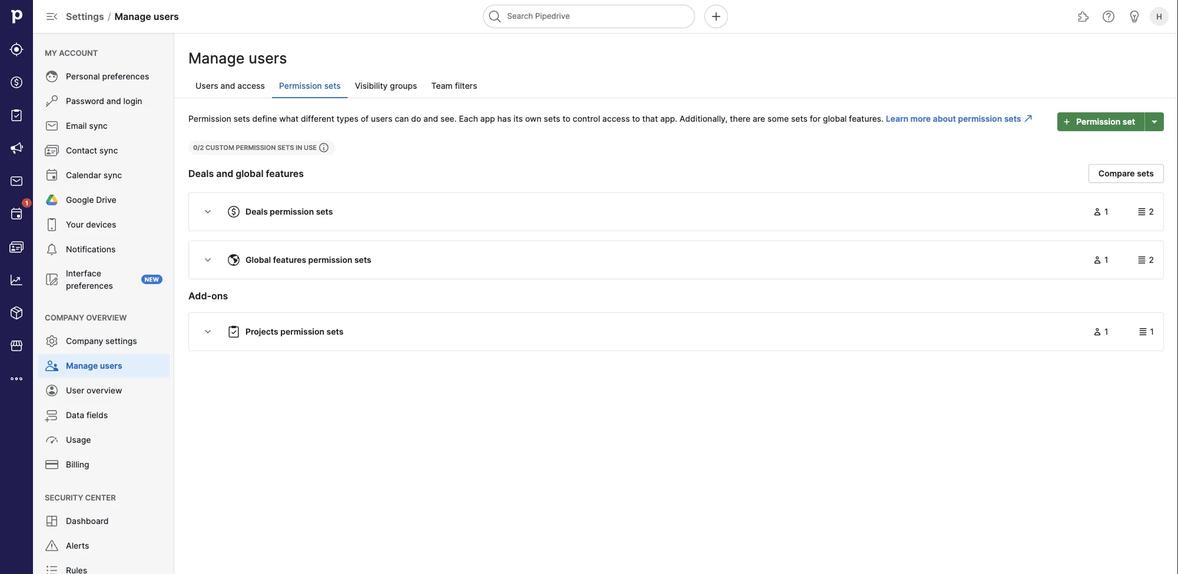 Task type: describe. For each thing, give the bounding box(es) containing it.
control
[[573, 114, 600, 124]]

about
[[933, 114, 956, 124]]

additionally,
[[680, 114, 728, 124]]

contact sync
[[66, 146, 118, 156]]

0 vertical spatial manage
[[115, 11, 151, 22]]

password and login
[[66, 96, 142, 106]]

learn more about permission sets
[[886, 114, 1022, 124]]

color undefined image for personal preferences
[[45, 70, 59, 84]]

deals permission sets
[[246, 207, 333, 217]]

add-ons
[[188, 290, 228, 302]]

settings
[[105, 337, 137, 347]]

color undefined image inside 1 link
[[9, 207, 24, 221]]

are
[[753, 114, 766, 124]]

can
[[395, 114, 409, 124]]

billing link
[[38, 454, 170, 477]]

interface
[[66, 269, 101, 279]]

some
[[768, 114, 789, 124]]

login
[[123, 96, 142, 106]]

and right do
[[424, 114, 438, 124]]

color undefined image for usage
[[45, 434, 59, 448]]

0 vertical spatial global
[[823, 114, 847, 124]]

color undefined image for notifications
[[45, 243, 59, 257]]

fields
[[87, 411, 108, 421]]

notifications
[[66, 245, 116, 255]]

personal preferences
[[66, 72, 149, 82]]

projects permission sets
[[246, 327, 344, 337]]

0 vertical spatial access
[[238, 81, 265, 91]]

interface preferences
[[66, 269, 113, 291]]

sales assistant image
[[1128, 9, 1142, 24]]

learn more about permission sets link
[[886, 114, 1022, 124]]

data fields
[[66, 411, 108, 421]]

my
[[45, 48, 57, 57]]

1 vertical spatial access
[[603, 114, 630, 124]]

2 to from the left
[[632, 114, 640, 124]]

and for password and login
[[107, 96, 121, 106]]

devices
[[86, 220, 116, 230]]

color undefined image for password and login
[[45, 94, 59, 108]]

do
[[411, 114, 421, 124]]

manage users menu item
[[33, 355, 174, 378]]

more
[[911, 114, 931, 124]]

permission for permission sets define what different types of users can do and see. each app has its own sets to control access to that app. additionally, there are some sets for global features.
[[188, 114, 231, 124]]

deals image
[[9, 75, 24, 90]]

0 vertical spatial features
[[266, 168, 304, 179]]

sync for calendar sync
[[104, 171, 122, 181]]

security center
[[45, 494, 116, 503]]

different
[[301, 114, 334, 124]]

calendar sync
[[66, 171, 122, 181]]

visibility
[[355, 81, 388, 91]]

manage inside manage users link
[[66, 361, 98, 371]]

for
[[810, 114, 821, 124]]

your devices link
[[38, 213, 170, 237]]

color undefined image for billing
[[45, 458, 59, 472]]

dashboard link
[[38, 510, 170, 534]]

company overview
[[45, 313, 127, 322]]

see.
[[441, 114, 457, 124]]

0/2
[[193, 144, 204, 152]]

color primary inverted image
[[1060, 117, 1074, 127]]

color undefined image for interface preferences
[[45, 273, 59, 287]]

add permission set image
[[1148, 117, 1162, 127]]

1 vertical spatial manage
[[188, 49, 245, 67]]

compare
[[1099, 169, 1135, 179]]

insights image
[[9, 273, 24, 287]]

alerts link
[[38, 535, 170, 558]]

filters
[[455, 81, 477, 91]]

campaigns image
[[9, 141, 24, 156]]

notifications link
[[38, 238, 170, 262]]

password
[[66, 96, 104, 106]]

color undefined image for your devices
[[45, 218, 59, 232]]

sales inbox image
[[9, 174, 24, 188]]

settings / manage users
[[66, 11, 179, 22]]

preferences for personal
[[102, 72, 149, 82]]

overview for user overview
[[87, 386, 122, 396]]

quick help image
[[1102, 9, 1116, 24]]

1 inside menu
[[25, 200, 28, 207]]

and for users and access
[[221, 81, 235, 91]]

ons
[[211, 290, 228, 302]]

permission sets define what different types of users can do and see. each app has its own sets to control access to that app. additionally, there are some sets for global features.
[[188, 114, 884, 124]]

global features permission sets
[[246, 255, 372, 265]]

color undefined image for alerts
[[45, 540, 59, 554]]

users right /
[[154, 11, 179, 22]]

personal preferences link
[[38, 65, 170, 88]]

overview for company overview
[[86, 313, 127, 322]]

define
[[252, 114, 277, 124]]

menu containing personal preferences
[[33, 33, 174, 575]]

data
[[66, 411, 84, 421]]

color undefined image for company settings
[[45, 335, 59, 349]]

h button
[[1148, 5, 1172, 28]]

user overview
[[66, 386, 122, 396]]

manage users inside menu item
[[66, 361, 122, 371]]

there
[[730, 114, 751, 124]]

contact sync link
[[38, 139, 170, 163]]

settings
[[66, 11, 104, 22]]

1 menu
[[0, 0, 33, 575]]

add-
[[188, 290, 211, 302]]

sync for contact sync
[[99, 146, 118, 156]]

users inside menu item
[[100, 361, 122, 371]]

1 to from the left
[[563, 114, 571, 124]]

email
[[66, 121, 87, 131]]

deals for deals permission sets
[[246, 207, 268, 217]]

color undefined image for manage users
[[45, 359, 59, 373]]

contact
[[66, 146, 97, 156]]

expand image
[[201, 327, 215, 337]]

groups
[[390, 81, 417, 91]]

usage
[[66, 436, 91, 446]]

dashboard
[[66, 517, 109, 527]]



Task type: vqa. For each thing, say whether or not it's contained in the screenshot.
preferences corresponding to Personal
yes



Task type: locate. For each thing, give the bounding box(es) containing it.
color undefined image inside contact sync link
[[45, 144, 59, 158]]

company settings link
[[38, 330, 170, 353]]

1 vertical spatial global
[[236, 168, 264, 179]]

access
[[238, 81, 265, 91], [603, 114, 630, 124]]

marketplace image
[[9, 339, 24, 353]]

color undefined image inside personal preferences link
[[45, 70, 59, 84]]

color undefined image inside alerts "link"
[[45, 540, 59, 554]]

0 horizontal spatial to
[[563, 114, 571, 124]]

global down 0/2 custom permission sets in use
[[236, 168, 264, 179]]

leads image
[[9, 42, 24, 57]]

to left that
[[632, 114, 640, 124]]

1 vertical spatial preferences
[[66, 281, 113, 291]]

its
[[514, 114, 523, 124]]

features down in
[[266, 168, 304, 179]]

new
[[145, 276, 159, 283]]

color undefined image down alerts "link"
[[45, 564, 59, 575]]

color undefined image inside usage link
[[45, 434, 59, 448]]

sync inside contact sync link
[[99, 146, 118, 156]]

1 horizontal spatial global
[[823, 114, 847, 124]]

color undefined image for calendar sync
[[45, 168, 59, 183]]

users right 'of'
[[371, 114, 393, 124]]

company inside company settings link
[[66, 337, 103, 347]]

2 horizontal spatial permission
[[1077, 117, 1121, 127]]

color undefined image left usage
[[45, 434, 59, 448]]

billing
[[66, 460, 89, 470]]

projects image
[[9, 108, 24, 123]]

color undefined image inside calendar sync link
[[45, 168, 59, 183]]

permission up 'what'
[[279, 81, 322, 91]]

has
[[498, 114, 512, 124]]

0 vertical spatial manage users
[[188, 49, 287, 67]]

color undefined image left calendar
[[45, 168, 59, 183]]

what
[[279, 114, 299, 124]]

color undefined image
[[45, 70, 59, 84], [45, 94, 59, 108], [45, 119, 59, 133], [45, 144, 59, 158], [45, 168, 59, 183], [45, 193, 59, 207], [45, 243, 59, 257], [45, 335, 59, 349], [45, 434, 59, 448], [45, 458, 59, 472]]

1 vertical spatial company
[[66, 337, 103, 347]]

manage users link
[[38, 355, 170, 378]]

Search Pipedrive field
[[483, 5, 695, 28]]

sync for email sync
[[89, 121, 108, 131]]

color undefined image left contact at the top of the page
[[45, 144, 59, 158]]

1 horizontal spatial manage users
[[188, 49, 287, 67]]

company for company settings
[[66, 337, 103, 347]]

color undefined image for google drive
[[45, 193, 59, 207]]

center
[[85, 494, 116, 503]]

1 for deals permission sets
[[1105, 207, 1109, 217]]

1 vertical spatial expand image
[[201, 256, 215, 265]]

permission
[[279, 81, 322, 91], [188, 114, 231, 124], [1077, 117, 1121, 127]]

color undefined image for data fields
[[45, 409, 59, 423]]

1 horizontal spatial to
[[632, 114, 640, 124]]

0 horizontal spatial global
[[236, 168, 264, 179]]

password and login link
[[38, 90, 170, 113]]

types
[[337, 114, 359, 124]]

1 horizontal spatial access
[[603, 114, 630, 124]]

color undefined image inside email sync link
[[45, 119, 59, 133]]

global
[[246, 255, 271, 265]]

color undefined image
[[9, 207, 24, 221], [45, 218, 59, 232], [45, 273, 59, 287], [45, 359, 59, 373], [45, 384, 59, 398], [45, 409, 59, 423], [45, 515, 59, 529], [45, 540, 59, 554], [45, 564, 59, 575]]

alerts
[[66, 542, 89, 552]]

manage up users
[[188, 49, 245, 67]]

color undefined image for dashboard
[[45, 515, 59, 529]]

preferences up login
[[102, 72, 149, 82]]

email sync link
[[38, 114, 170, 138]]

google
[[66, 195, 94, 205]]

calendar
[[66, 171, 101, 181]]

color undefined image left billing
[[45, 458, 59, 472]]

0 vertical spatial preferences
[[102, 72, 149, 82]]

sets inside compare sets button
[[1137, 169, 1154, 179]]

custom
[[206, 144, 234, 152]]

usage link
[[38, 429, 170, 452]]

0/2 custom permission sets in use
[[193, 144, 317, 152]]

contacts image
[[9, 240, 24, 254]]

1 vertical spatial manage users
[[66, 361, 122, 371]]

0 horizontal spatial permission
[[188, 114, 231, 124]]

color undefined image left the data
[[45, 409, 59, 423]]

access right control
[[603, 114, 630, 124]]

users up the user overview link
[[100, 361, 122, 371]]

color undefined image inside your devices link
[[45, 218, 59, 232]]

0 vertical spatial deals
[[188, 168, 214, 179]]

app
[[481, 114, 495, 124]]

company up company settings
[[45, 313, 84, 322]]

sync
[[89, 121, 108, 131], [99, 146, 118, 156], [104, 171, 122, 181]]

color undefined image left google
[[45, 193, 59, 207]]

10 color undefined image from the top
[[45, 458, 59, 472]]

color undefined image down the my
[[45, 70, 59, 84]]

users
[[196, 81, 218, 91]]

preferences
[[102, 72, 149, 82], [66, 281, 113, 291]]

users
[[154, 11, 179, 22], [249, 49, 287, 67], [371, 114, 393, 124], [100, 361, 122, 371]]

1 vertical spatial features
[[273, 255, 306, 265]]

user
[[66, 386, 84, 396]]

color undefined image inside manage users link
[[45, 359, 59, 373]]

1 horizontal spatial permission
[[279, 81, 322, 91]]

menu toggle image
[[45, 9, 59, 24]]

more image
[[9, 372, 24, 386]]

color undefined image left alerts
[[45, 540, 59, 554]]

features right global
[[273, 255, 306, 265]]

3 color undefined image from the top
[[45, 119, 59, 133]]

global right for
[[823, 114, 847, 124]]

each
[[459, 114, 478, 124]]

permission up custom
[[188, 114, 231, 124]]

manage users up user overview
[[66, 361, 122, 371]]

deals down deals and global features
[[246, 207, 268, 217]]

0 vertical spatial sync
[[89, 121, 108, 131]]

quick add image
[[709, 9, 724, 24]]

deals for deals and global features
[[188, 168, 214, 179]]

2 for deals permission sets
[[1149, 207, 1154, 217]]

color undefined image down sales inbox icon
[[9, 207, 24, 221]]

own
[[525, 114, 542, 124]]

1 vertical spatial 2
[[1149, 255, 1154, 265]]

color undefined image right 'contacts' icon at the top
[[45, 243, 59, 257]]

app.
[[661, 114, 678, 124]]

1 horizontal spatial manage
[[115, 11, 151, 22]]

permission set
[[1077, 117, 1136, 127]]

0 vertical spatial 2
[[1149, 207, 1154, 217]]

7 color undefined image from the top
[[45, 243, 59, 257]]

data fields link
[[38, 404, 170, 428]]

color undefined image left 'your'
[[45, 218, 59, 232]]

manage users
[[188, 49, 287, 67], [66, 361, 122, 371]]

manage
[[115, 11, 151, 22], [188, 49, 245, 67], [66, 361, 98, 371]]

preferences for interface
[[66, 281, 113, 291]]

0 horizontal spatial manage users
[[66, 361, 122, 371]]

calendar sync link
[[38, 164, 170, 187]]

color undefined image right "more" image
[[45, 359, 59, 373]]

color undefined image left password
[[45, 94, 59, 108]]

1 for projects permission sets
[[1105, 327, 1109, 337]]

9 color undefined image from the top
[[45, 434, 59, 448]]

and right users
[[221, 81, 235, 91]]

expand image up add-ons
[[201, 256, 215, 265]]

1 for global features permission sets
[[1105, 255, 1109, 265]]

h
[[1157, 12, 1163, 21]]

2 for global features permission sets
[[1149, 255, 1154, 265]]

overview up company settings link
[[86, 313, 127, 322]]

6 color undefined image from the top
[[45, 193, 59, 207]]

2 expand image from the top
[[201, 256, 215, 265]]

color undefined image left interface
[[45, 273, 59, 287]]

account
[[59, 48, 98, 57]]

and
[[221, 81, 235, 91], [107, 96, 121, 106], [424, 114, 438, 124], [216, 168, 233, 179]]

your
[[66, 220, 84, 230]]

2 2 from the top
[[1149, 255, 1154, 265]]

color undefined image inside company settings link
[[45, 335, 59, 349]]

color undefined image inside google drive link
[[45, 193, 59, 207]]

compare sets
[[1099, 169, 1154, 179]]

1 color undefined image from the top
[[45, 70, 59, 84]]

users and access
[[196, 81, 265, 91]]

color undefined image down security
[[45, 515, 59, 529]]

color undefined image left user on the left bottom
[[45, 384, 59, 398]]

permission for permission sets
[[279, 81, 322, 91]]

overview
[[86, 313, 127, 322], [87, 386, 122, 396]]

color undefined image inside password and login link
[[45, 94, 59, 108]]

security
[[45, 494, 83, 503]]

0 horizontal spatial manage
[[66, 361, 98, 371]]

sync inside calendar sync link
[[104, 171, 122, 181]]

use
[[304, 144, 317, 152]]

color undefined image for email sync
[[45, 119, 59, 133]]

1 2 from the top
[[1149, 207, 1154, 217]]

learn
[[886, 114, 909, 124]]

2 vertical spatial manage
[[66, 361, 98, 371]]

color undefined image inside notifications link
[[45, 243, 59, 257]]

sync inside email sync link
[[89, 121, 108, 131]]

color primary image
[[1024, 114, 1033, 123], [319, 143, 329, 153], [1093, 207, 1103, 217], [1138, 256, 1147, 265], [1093, 327, 1103, 337]]

and left login
[[107, 96, 121, 106]]

0 vertical spatial company
[[45, 313, 84, 322]]

1 vertical spatial sync
[[99, 146, 118, 156]]

1 vertical spatial deals
[[246, 207, 268, 217]]

permission left set
[[1077, 117, 1121, 127]]

0 vertical spatial expand image
[[201, 207, 215, 217]]

0 vertical spatial overview
[[86, 313, 127, 322]]

company down company overview
[[66, 337, 103, 347]]

1 horizontal spatial deals
[[246, 207, 268, 217]]

expand image down deals and global features
[[201, 207, 215, 217]]

personal
[[66, 72, 100, 82]]

1
[[25, 200, 28, 207], [1105, 207, 1109, 217], [1105, 255, 1109, 265], [1105, 327, 1109, 337], [1151, 327, 1154, 337]]

1 vertical spatial overview
[[87, 386, 122, 396]]

to left control
[[563, 114, 571, 124]]

expand image for deals permission sets
[[201, 207, 215, 217]]

sync up drive
[[104, 171, 122, 181]]

set
[[1123, 117, 1136, 127]]

my account
[[45, 48, 98, 57]]

and down custom
[[216, 168, 233, 179]]

company for company overview
[[45, 313, 84, 322]]

color undefined image right marketplace icon
[[45, 335, 59, 349]]

team
[[431, 81, 453, 91]]

0 horizontal spatial access
[[238, 81, 265, 91]]

access up define
[[238, 81, 265, 91]]

expand image for global features permission sets
[[201, 256, 215, 265]]

manage right /
[[115, 11, 151, 22]]

2 color undefined image from the top
[[45, 94, 59, 108]]

1 link
[[4, 199, 32, 227]]

2
[[1149, 207, 1154, 217], [1149, 255, 1154, 265]]

expand image
[[201, 207, 215, 217], [201, 256, 215, 265]]

and inside menu
[[107, 96, 121, 106]]

compare sets button
[[1089, 164, 1164, 183]]

color undefined image for contact sync
[[45, 144, 59, 158]]

color undefined image inside dashboard link
[[45, 515, 59, 529]]

and for deals and global features
[[216, 168, 233, 179]]

visibility groups
[[355, 81, 417, 91]]

manage up user on the left bottom
[[66, 361, 98, 371]]

company settings
[[66, 337, 137, 347]]

color undefined image inside the billing "link"
[[45, 458, 59, 472]]

sync right email
[[89, 121, 108, 131]]

4 color undefined image from the top
[[45, 144, 59, 158]]

home image
[[8, 8, 25, 25]]

5 color undefined image from the top
[[45, 168, 59, 183]]

of
[[361, 114, 369, 124]]

sync down email sync link
[[99, 146, 118, 156]]

color undefined image for user overview
[[45, 384, 59, 398]]

permission sets
[[279, 81, 341, 91]]

permission for permission set
[[1077, 117, 1121, 127]]

2 vertical spatial sync
[[104, 171, 122, 181]]

google drive
[[66, 195, 117, 205]]

2 horizontal spatial manage
[[188, 49, 245, 67]]

color undefined image left email
[[45, 119, 59, 133]]

overview down manage users menu item
[[87, 386, 122, 396]]

team filters
[[431, 81, 477, 91]]

preferences down interface
[[66, 281, 113, 291]]

user overview link
[[38, 379, 170, 403]]

manage users up users and access
[[188, 49, 287, 67]]

deals down 0/2
[[188, 168, 214, 179]]

color undefined image inside the user overview link
[[45, 384, 59, 398]]

products image
[[9, 306, 24, 320]]

deals and global features
[[188, 168, 304, 179]]

permission inside 'button'
[[1077, 117, 1121, 127]]

0 horizontal spatial deals
[[188, 168, 214, 179]]

8 color undefined image from the top
[[45, 335, 59, 349]]

1 expand image from the top
[[201, 207, 215, 217]]

that
[[643, 114, 658, 124]]

color primary image
[[227, 205, 241, 219], [1138, 207, 1147, 217], [227, 253, 241, 267], [1093, 256, 1103, 265], [227, 325, 241, 339], [1139, 327, 1148, 337]]

your devices
[[66, 220, 116, 230]]

menu
[[33, 33, 174, 575]]

users up users and access
[[249, 49, 287, 67]]

google drive link
[[38, 188, 170, 212]]

projects
[[246, 327, 278, 337]]

color undefined image inside data fields link
[[45, 409, 59, 423]]

features.
[[849, 114, 884, 124]]



